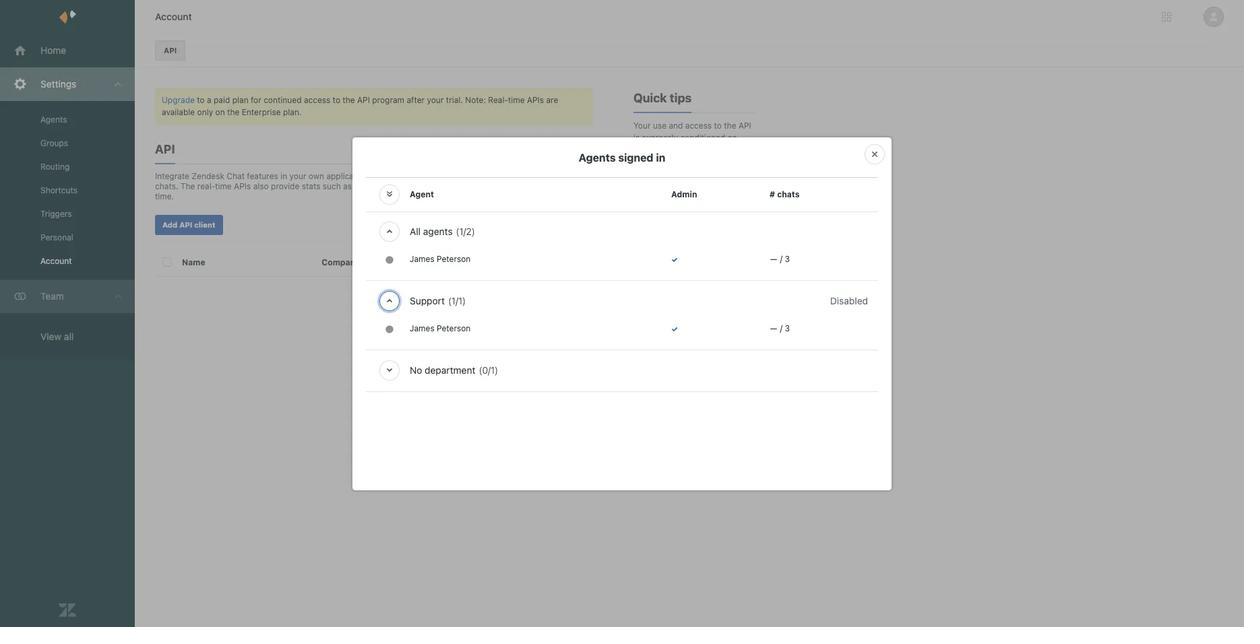 Task type: locate. For each thing, give the bounding box(es) containing it.
access up conditioned
[[685, 121, 712, 131]]

1 vertical spatial agents
[[579, 151, 616, 163]]

of inside integrate zendesk chat features in your own applications to create agents, update visitor information, or delete chats. the real-time apis also provide stats such as wait times, number of online agents, or chat duration in real- time.
[[429, 181, 437, 191]]

1 vertical spatial ―
[[770, 323, 778, 333]]

2 vertical spatial access
[[634, 359, 660, 369]]

( right 'department'
[[479, 364, 482, 376]]

● for all agents
[[385, 254, 394, 265]]

your left own
[[290, 171, 306, 181]]

1 vertical spatial 3
[[785, 323, 790, 333]]

2 ● from the top
[[385, 323, 394, 335]]

james peterson down support ( 1/1 )
[[410, 323, 471, 333]]

to a paid plan for continued access to the api program after your trial. note: real-time apis are available only on the enterprise plan.
[[162, 95, 558, 117]]

access right the continued
[[304, 95, 330, 105]]

―
[[770, 254, 778, 264], [770, 323, 778, 333]]

) right support
[[463, 295, 466, 306]]

) for 1/2
[[472, 225, 475, 237]]

1 horizontal spatial provide
[[706, 206, 735, 216]]

the down "violate"
[[722, 323, 734, 333]]

2 3 from the top
[[785, 323, 790, 333]]

1 vertical spatial time
[[215, 181, 232, 191]]

or left chat
[[495, 181, 503, 191]]

0 horizontal spatial real-
[[197, 181, 215, 191]]

of left online
[[429, 181, 437, 191]]

0 vertical spatial of
[[429, 181, 437, 191]]

2 peterson from the top
[[437, 323, 471, 333]]

) for 0/1
[[495, 364, 498, 376]]

paid
[[214, 95, 230, 105]]

in up provisions on the top right of the page
[[656, 151, 666, 163]]

1 vertical spatial of
[[674, 276, 681, 287]]

and inside zendesk terms and conditions zendesk privacy policy
[[694, 252, 709, 262]]

0 vertical spatial peterson
[[437, 254, 471, 264]]

0 horizontal spatial use
[[653, 121, 667, 131]]

0 vertical spatial access
[[304, 95, 330, 105]]

your inside to a paid plan for continued access to the api program after your trial. note: real-time apis are available only on the enterprise plan.
[[427, 95, 444, 105]]

peterson down 1/1
[[437, 323, 471, 333]]

peterson for 1/2
[[437, 254, 471, 264]]

2 james peterson from the top
[[410, 323, 471, 333]]

0 vertical spatial agents
[[40, 115, 67, 125]]

2 horizontal spatial access
[[685, 121, 712, 131]]

0 vertical spatial ●
[[385, 254, 394, 265]]

0 vertical spatial james
[[410, 254, 435, 264]]

or up 'term,'
[[654, 311, 662, 321]]

0 horizontal spatial account
[[40, 256, 72, 266]]

permanently
[[689, 371, 737, 382]]

use up expressly
[[653, 121, 667, 131]]

the up conditioned
[[724, 121, 737, 131]]

james down support
[[410, 323, 435, 333]]

james
[[410, 254, 435, 264], [410, 323, 435, 333]]

with
[[699, 145, 715, 155]]

use inside if zendesk believes that you have or attempted to violate any term, condition, or the spirit of these policies or agreements, your right to access and use the api may be temporarily or permanently revoked.
[[679, 359, 692, 369]]

real-
[[197, 181, 215, 191], [567, 181, 585, 191]]

0 vertical spatial use
[[653, 121, 667, 131]]

and down set
[[741, 181, 755, 191]]

1 vertical spatial ●
[[385, 323, 394, 335]]

condition,
[[672, 323, 710, 333]]

api inside api restrictions and responsibilities
[[678, 181, 691, 191]]

all left uses
[[643, 276, 651, 287]]

1 james peterson from the top
[[410, 254, 471, 264]]

0 vertical spatial 3
[[785, 254, 790, 264]]

zendesk up uses
[[634, 252, 666, 262]]

1 vertical spatial )
[[463, 295, 466, 306]]

in inside your use and access to the api is expressly conditioned on your compliance with the policies, restrictions, and other provisions related to the api set forth in our
[[654, 181, 661, 191]]

name
[[182, 257, 205, 267]]

0 vertical spatial )
[[472, 225, 475, 237]]

features
[[247, 171, 278, 181]]

0 horizontal spatial provide
[[271, 181, 300, 191]]

1 horizontal spatial use
[[679, 359, 692, 369]]

2 ― / 3 from the top
[[770, 323, 790, 333]]

zendesk left the chat
[[192, 171, 224, 181]]

0 horizontal spatial of
[[429, 181, 437, 191]]

agents left signed
[[579, 151, 616, 163]]

time inside to a paid plan for continued access to the api program after your trial. note: real-time apis are available only on the enterprise plan.
[[508, 95, 525, 105]]

may
[[724, 359, 740, 369]]

0 vertical spatial apis
[[527, 95, 544, 105]]

or up right
[[720, 335, 728, 345]]

api restrictions and responsibilities link
[[634, 181, 755, 204]]

agents
[[40, 115, 67, 125], [579, 151, 616, 163]]

settings
[[40, 78, 76, 90]]

james down all
[[410, 254, 435, 264]]

) right 'department'
[[495, 364, 498, 376]]

0 horizontal spatial all
[[64, 331, 74, 342]]

api left program
[[357, 95, 370, 105]]

more
[[692, 384, 712, 394]]

(
[[456, 225, 460, 237], [448, 295, 452, 306], [479, 364, 482, 376]]

in
[[656, 151, 666, 163], [281, 171, 287, 181], [558, 181, 564, 191], [654, 181, 661, 191], [634, 276, 640, 287]]

the left api. on the top of page
[[684, 276, 696, 287]]

add api client
[[162, 220, 215, 229]]

account down personal
[[40, 256, 72, 266]]

1 vertical spatial other
[[726, 193, 747, 204]]

time right "the"
[[215, 181, 232, 191]]

0 horizontal spatial time
[[215, 181, 232, 191]]

0 horizontal spatial )
[[463, 295, 466, 306]]

access inside to a paid plan for continued access to the api program after your trial. note: real-time apis are available only on the enterprise plan.
[[304, 95, 330, 105]]

times,
[[372, 181, 395, 191]]

1 3 from the top
[[785, 254, 790, 264]]

1 horizontal spatial of
[[655, 335, 663, 345]]

your
[[427, 95, 444, 105], [634, 145, 651, 155], [290, 171, 306, 181], [683, 347, 700, 357]]

if zendesk believes that you have or attempted to violate any term, condition, or the spirit of these policies or agreements, your right to access and use the api may be temporarily or permanently revoked.
[[634, 299, 752, 394]]

the down right
[[695, 359, 707, 369]]

zendesk terms and conditions zendesk privacy policy
[[634, 252, 752, 274]]

0 vertical spatial provide
[[271, 181, 300, 191]]

1 horizontal spatial real-
[[567, 181, 585, 191]]

0 vertical spatial on
[[215, 107, 225, 117]]

( for department
[[479, 364, 482, 376]]

visitor
[[471, 171, 494, 181]]

agents, right online
[[464, 181, 492, 191]]

expressly
[[642, 133, 678, 143]]

attempted
[[664, 311, 703, 321]]

your inside your use and access to the api is expressly conditioned on your compliance with the policies, restrictions, and other provisions related to the api set forth in our
[[634, 145, 651, 155]]

0 vertical spatial time
[[508, 95, 525, 105]]

1 / from the top
[[780, 254, 783, 264]]

provide inside integrate zendesk chat features in your own applications to create agents, update visitor information, or delete chats. the real-time apis also provide stats such as wait times, number of online agents, or chat duration in real- time.
[[271, 181, 300, 191]]

all inside , in all uses of the api.
[[643, 276, 651, 287]]

1 vertical spatial on
[[728, 133, 737, 143]]

other inside your use and access to the api is expressly conditioned on your compliance with the policies, restrictions, and other provisions related to the api set forth in our
[[732, 157, 752, 167]]

api up the upgrade
[[164, 46, 177, 55]]

1 vertical spatial access
[[685, 121, 712, 131]]

1 vertical spatial peterson
[[437, 323, 471, 333]]

your down policies
[[683, 347, 700, 357]]

agents, up "agent"
[[411, 171, 439, 181]]

uses
[[654, 276, 671, 287]]

( right support
[[448, 295, 452, 306]]

and down agreements,
[[662, 359, 677, 369]]

chats
[[777, 189, 800, 199]]

other
[[732, 157, 752, 167], [726, 193, 747, 204]]

client
[[462, 257, 486, 267]]

1 vertical spatial ― / 3
[[770, 323, 790, 333]]

use
[[653, 121, 667, 131], [679, 359, 692, 369]]

such
[[323, 181, 341, 191]]

we
[[693, 206, 704, 216]]

of inside , in all uses of the api.
[[674, 276, 681, 287]]

use up learn more
[[679, 359, 692, 369]]

account up api button at the left top of the page
[[155, 11, 192, 22]]

peterson for 1/1
[[437, 323, 471, 333]]

0 horizontal spatial apis
[[234, 181, 251, 191]]

1 vertical spatial all
[[64, 331, 74, 342]]

signed
[[618, 151, 654, 163]]

1 horizontal spatial account
[[155, 11, 192, 22]]

0 horizontal spatial (
[[448, 295, 452, 306]]

you
[[727, 299, 741, 309]]

all right view
[[64, 331, 74, 342]]

account
[[155, 11, 192, 22], [40, 256, 72, 266]]

3
[[785, 254, 790, 264], [785, 323, 790, 333]]

of down 'term,'
[[655, 335, 663, 345]]

0 horizontal spatial agents
[[40, 115, 67, 125]]

time left are
[[508, 95, 525, 105]]

to inside integrate zendesk chat features in your own applications to create agents, update visitor information, or delete chats. the real-time apis also provide stats such as wait times, number of online agents, or chat duration in real- time.
[[375, 171, 383, 181]]

2 vertical spatial )
[[495, 364, 498, 376]]

0 vertical spatial /
[[780, 254, 783, 264]]

1 horizontal spatial time
[[508, 95, 525, 105]]

2 / from the top
[[780, 323, 783, 333]]

2 horizontal spatial (
[[479, 364, 482, 376]]

client id
[[462, 257, 496, 267]]

your
[[634, 121, 651, 131]]

only
[[197, 107, 213, 117]]

your down is
[[634, 145, 651, 155]]

james peterson
[[410, 254, 471, 264], [410, 323, 471, 333]]

api
[[164, 46, 177, 55], [357, 95, 370, 105], [739, 121, 752, 131], [155, 142, 175, 156], [728, 169, 741, 179], [678, 181, 691, 191], [179, 220, 192, 229], [709, 359, 722, 369]]

time
[[508, 95, 525, 105], [215, 181, 232, 191]]

integrate zendesk chat features in your own applications to create agents, update visitor information, or delete chats. the real-time apis also provide stats such as wait times, number of online agents, or chat duration in real- time.
[[155, 171, 585, 202]]

0 vertical spatial ―
[[770, 254, 778, 264]]

1 horizontal spatial on
[[728, 133, 737, 143]]

1 vertical spatial james peterson
[[410, 323, 471, 333]]

0 horizontal spatial on
[[215, 107, 225, 117]]

your inside integrate zendesk chat features in your own applications to create agents, update visitor information, or delete chats. the real-time apis also provide stats such as wait times, number of online agents, or chat duration in real- time.
[[290, 171, 306, 181]]

to up restrictions
[[704, 169, 711, 179]]

0 vertical spatial all
[[643, 276, 651, 287]]

triggers
[[40, 209, 72, 219]]

1 james from the top
[[410, 254, 435, 264]]

api up the permanently at the bottom right
[[709, 359, 722, 369]]

zendesk inside integrate zendesk chat features in your own applications to create agents, update visitor information, or delete chats. the real-time apis also provide stats such as wait times, number of online agents, or chat duration in real- time.
[[192, 171, 224, 181]]

james peterson for all agents
[[410, 254, 471, 264]]

0 vertical spatial (
[[456, 225, 460, 237]]

disabled
[[830, 295, 868, 306]]

to
[[197, 95, 205, 105], [333, 95, 340, 105], [714, 121, 722, 131], [704, 169, 711, 179], [375, 171, 383, 181], [706, 311, 713, 321], [723, 347, 730, 357]]

provide right we
[[706, 206, 735, 216]]

duration
[[524, 181, 555, 191]]

learn
[[669, 384, 690, 394]]

james for all agents
[[410, 254, 435, 264]]

1/1
[[452, 295, 463, 306]]

zendesk up have
[[641, 299, 674, 309]]

and up we
[[695, 193, 710, 204]]

revoked.
[[634, 384, 666, 394]]

applications
[[327, 171, 373, 181]]

plan
[[232, 95, 249, 105]]

of
[[429, 181, 437, 191], [674, 276, 681, 287], [655, 335, 663, 345]]

1 vertical spatial /
[[780, 323, 783, 333]]

peterson down all agents ( 1/2 )
[[437, 254, 471, 264]]

― / 3 for 1/2
[[770, 254, 790, 264]]

1 vertical spatial apis
[[234, 181, 251, 191]]

2 vertical spatial of
[[655, 335, 663, 345]]

0 vertical spatial ― / 3
[[770, 254, 790, 264]]

0 vertical spatial other
[[732, 157, 752, 167]]

of right uses
[[674, 276, 681, 287]]

restrictions,
[[668, 157, 713, 167]]

2 horizontal spatial )
[[495, 364, 498, 376]]

access up temporarily
[[634, 359, 660, 369]]

james peterson for support
[[410, 323, 471, 333]]

on inside your use and access to the api is expressly conditioned on your compliance with the policies, restrictions, and other provisions related to the api set forth in our
[[728, 133, 737, 143]]

be
[[742, 359, 752, 369]]

― / 3
[[770, 254, 790, 264], [770, 323, 790, 333]]

the down restrictions
[[712, 193, 724, 204]]

on down paid
[[215, 107, 225, 117]]

1 vertical spatial james
[[410, 323, 435, 333]]

if
[[634, 299, 639, 309]]

believes
[[676, 299, 707, 309]]

agents up groups
[[40, 115, 67, 125]]

1 ● from the top
[[385, 254, 394, 265]]

to left create
[[375, 171, 383, 181]]

other up you.
[[726, 193, 747, 204]]

1 horizontal spatial access
[[634, 359, 660, 369]]

0 vertical spatial james peterson
[[410, 254, 471, 264]]

1 horizontal spatial (
[[456, 225, 460, 237]]

3 for 1/1
[[785, 323, 790, 333]]

agreements,
[[634, 347, 681, 357]]

learn more link
[[669, 384, 712, 394]]

in up if at the right top
[[634, 276, 640, 287]]

1 horizontal spatial all
[[643, 276, 651, 287]]

in left our
[[654, 181, 661, 191]]

and up expressly
[[669, 121, 683, 131]]

2 horizontal spatial of
[[674, 276, 681, 287]]

0 horizontal spatial agents,
[[411, 171, 439, 181]]

temporarily
[[634, 371, 677, 382]]

api down related in the right top of the page
[[678, 181, 691, 191]]

apis
[[527, 95, 544, 105], [234, 181, 251, 191]]

api right add
[[179, 220, 192, 229]]

apis inside integrate zendesk chat features in your own applications to create agents, update visitor information, or delete chats. the real-time apis also provide stats such as wait times, number of online agents, or chat duration in real- time.
[[234, 181, 251, 191]]

all
[[643, 276, 651, 287], [64, 331, 74, 342]]

1 vertical spatial use
[[679, 359, 692, 369]]

other up set
[[732, 157, 752, 167]]

1 ― / 3 from the top
[[770, 254, 790, 264]]

in right duration
[[558, 181, 564, 191]]

the
[[343, 95, 355, 105], [227, 107, 240, 117], [724, 121, 737, 131], [717, 145, 729, 155], [714, 169, 726, 179], [712, 193, 724, 204], [684, 276, 696, 287], [722, 323, 734, 333], [695, 359, 707, 369]]

1 horizontal spatial )
[[472, 225, 475, 237]]

plan.
[[283, 107, 302, 117]]

stats
[[302, 181, 321, 191]]

api button
[[155, 40, 186, 61]]

and up zendesk privacy policy link
[[694, 252, 709, 262]]

james peterson down all agents ( 1/2 )
[[410, 254, 471, 264]]

and
[[669, 121, 683, 131], [715, 157, 729, 167], [741, 181, 755, 191], [695, 193, 710, 204], [694, 252, 709, 262], [662, 359, 677, 369]]

2 vertical spatial (
[[479, 364, 482, 376]]

real- right duration
[[567, 181, 585, 191]]

1 vertical spatial (
[[448, 295, 452, 306]]

1 horizontal spatial agents
[[579, 151, 616, 163]]

time inside integrate zendesk chat features in your own applications to create agents, update visitor information, or delete chats. the real-time apis also provide stats such as wait times, number of online agents, or chat duration in real- time.
[[215, 181, 232, 191]]

) up client
[[472, 225, 475, 237]]

on right conditioned
[[728, 133, 737, 143]]

1 vertical spatial provide
[[706, 206, 735, 216]]

or
[[544, 171, 552, 181], [495, 181, 503, 191], [654, 311, 662, 321], [712, 323, 720, 333], [720, 335, 728, 345], [679, 371, 687, 382]]

real- right "the"
[[197, 181, 215, 191]]

0 horizontal spatial access
[[304, 95, 330, 105]]

apis left are
[[527, 95, 544, 105]]

( right agents
[[456, 225, 460, 237]]

3 for 1/2
[[785, 254, 790, 264]]

1 horizontal spatial apis
[[527, 95, 544, 105]]

chat
[[227, 171, 245, 181]]

peterson
[[437, 254, 471, 264], [437, 323, 471, 333]]

1 peterson from the top
[[437, 254, 471, 264]]

2 ― from the top
[[770, 323, 778, 333]]

also
[[253, 181, 269, 191]]

client
[[194, 220, 215, 229]]

apis left also
[[234, 181, 251, 191]]

trial.
[[446, 95, 463, 105]]

agents
[[423, 225, 453, 237]]

2 james from the top
[[410, 323, 435, 333]]

provide right also
[[271, 181, 300, 191]]

1 ― from the top
[[770, 254, 778, 264]]

our
[[663, 181, 676, 191]]

a
[[207, 95, 211, 105]]

your left the trial.
[[427, 95, 444, 105]]

agents for agents signed in
[[579, 151, 616, 163]]



Task type: vqa. For each thing, say whether or not it's contained in the screenshot.
THE WILL
no



Task type: describe. For each thing, give the bounding box(es) containing it.
or down "violate"
[[712, 323, 720, 333]]

zendesk down terms
[[665, 264, 698, 274]]

update
[[442, 171, 468, 181]]

note:
[[465, 95, 486, 105]]

wait
[[354, 181, 370, 191]]

agent
[[410, 189, 434, 199]]

apis inside to a paid plan for continued access to the api program after your trial. note: real-time apis are available only on the enterprise plan.
[[527, 95, 544, 105]]

zendesk privacy policy link
[[665, 264, 752, 274]]

chat
[[505, 181, 522, 191]]

learn more
[[669, 384, 712, 394]]

of inside if zendesk believes that you have or attempted to violate any term, condition, or the spirit of these policies or agreements, your right to access and use the api may be temporarily or permanently revoked.
[[655, 335, 663, 345]]

to left the a
[[197, 95, 205, 105]]

real-
[[488, 95, 508, 105]]

chats.
[[155, 181, 178, 191]]

/ for 1/1
[[780, 323, 783, 333]]

privacy
[[700, 264, 728, 274]]

the down 'plan'
[[227, 107, 240, 117]]

and up restrictions
[[715, 157, 729, 167]]

the up restrictions
[[714, 169, 726, 179]]

api restrictions and responsibilities
[[634, 181, 755, 204]]

to up conditioned
[[714, 121, 722, 131]]

own
[[309, 171, 324, 181]]

is
[[634, 133, 640, 143]]

quick tips
[[634, 91, 692, 105]]

time.
[[155, 191, 174, 202]]

your use and access to the api is expressly conditioned on your compliance with the policies, restrictions, and other provisions related to the api set forth in our
[[634, 121, 755, 191]]

all agents ( 1/2 )
[[410, 225, 475, 237]]

continued
[[264, 95, 302, 105]]

the left program
[[343, 95, 355, 105]]

zendesk terms and conditions link
[[634, 252, 752, 262]]

the right with
[[717, 145, 729, 155]]

integrate
[[155, 171, 189, 181]]

team
[[40, 291, 64, 302]]

to down that at right
[[706, 311, 713, 321]]

1/2
[[460, 225, 472, 237]]

you.
[[737, 206, 753, 216]]

2 real- from the left
[[567, 181, 585, 191]]

your inside if zendesk believes that you have or attempted to violate any term, condition, or the spirit of these policies or agreements, your right to access and use the api may be temporarily or permanently revoked.
[[683, 347, 700, 357]]

api left set
[[728, 169, 741, 179]]

/ for 1/2
[[780, 254, 783, 264]]

view all
[[40, 331, 74, 342]]

to left program
[[333, 95, 340, 105]]

tips
[[670, 91, 692, 105]]

james for support
[[410, 323, 435, 333]]

,
[[752, 264, 754, 274]]

quick
[[634, 91, 667, 105]]

to up the may at the bottom right
[[723, 347, 730, 357]]

1 horizontal spatial agents,
[[464, 181, 492, 191]]

right
[[703, 347, 720, 357]]

0 vertical spatial account
[[155, 11, 192, 22]]

add api client button
[[155, 215, 223, 235]]

are
[[546, 95, 558, 105]]

view
[[40, 331, 61, 342]]

― for 1/1
[[770, 323, 778, 333]]

zendesk inside if zendesk believes that you have or attempted to violate any term, condition, or the spirit of these policies or agreements, your right to access and use the api may be temporarily or permanently revoked.
[[641, 299, 674, 309]]

in inside , in all uses of the api.
[[634, 276, 640, 287]]

documentation
[[634, 206, 691, 216]]

access inside if zendesk believes that you have or attempted to violate any term, condition, or the spirit of these policies or agreements, your right to access and use the api may be temporarily or permanently revoked.
[[634, 359, 660, 369]]

provide inside and the other documentation we provide you.
[[706, 206, 735, 216]]

the inside and the other documentation we provide you.
[[712, 193, 724, 204]]

support ( 1/1 )
[[410, 295, 466, 306]]

api inside if zendesk believes that you have or attempted to violate any term, condition, or the spirit of these policies or agreements, your right to access and use the api may be temporarily or permanently revoked.
[[709, 359, 722, 369]]

admin
[[671, 189, 697, 199]]

support
[[410, 295, 445, 306]]

policy
[[730, 264, 752, 274]]

for
[[251, 95, 261, 105]]

as
[[343, 181, 352, 191]]

conditioned
[[681, 133, 726, 143]]

1 real- from the left
[[197, 181, 215, 191]]

upgrade link
[[162, 95, 195, 105]]

agents signed in
[[579, 151, 666, 163]]

delete
[[554, 171, 578, 181]]

all
[[410, 225, 421, 237]]

routing
[[40, 162, 70, 172]]

use inside your use and access to the api is expressly conditioned on your compliance with the policies, restrictions, and other provisions related to the api set forth in our
[[653, 121, 667, 131]]

and inside and the other documentation we provide you.
[[695, 193, 710, 204]]

after
[[407, 95, 425, 105]]

policies
[[689, 335, 718, 345]]

company
[[322, 257, 360, 267]]

the
[[181, 181, 195, 191]]

spirit
[[634, 335, 653, 345]]

#
[[770, 189, 775, 199]]

set
[[743, 169, 755, 179]]

, in all uses of the api.
[[634, 264, 754, 287]]

terms
[[669, 252, 692, 262]]

shortcuts
[[40, 185, 78, 195]]

the inside , in all uses of the api.
[[684, 276, 696, 287]]

and inside if zendesk believes that you have or attempted to violate any term, condition, or the spirit of these policies or agreements, your right to access and use the api may be temporarily or permanently revoked.
[[662, 359, 677, 369]]

home
[[40, 44, 66, 56]]

related
[[675, 169, 701, 179]]

have
[[634, 311, 652, 321]]

or left delete
[[544, 171, 552, 181]]

● for support
[[385, 323, 394, 335]]

api up set
[[739, 121, 752, 131]]

api inside to a paid plan for continued access to the api program after your trial. note: real-time apis are available only on the enterprise plan.
[[357, 95, 370, 105]]

access inside your use and access to the api is expressly conditioned on your compliance with the policies, restrictions, and other provisions related to the api set forth in our
[[685, 121, 712, 131]]

forth
[[634, 181, 652, 191]]

( for agents
[[456, 225, 460, 237]]

restrictions
[[693, 181, 739, 191]]

department
[[425, 364, 476, 376]]

agents for agents
[[40, 115, 67, 125]]

on inside to a paid plan for continued access to the api program after your trial. note: real-time apis are available only on the enterprise plan.
[[215, 107, 225, 117]]

or up learn
[[679, 371, 687, 382]]

provisions
[[634, 169, 673, 179]]

these
[[665, 335, 686, 345]]

zendesk products image
[[1162, 12, 1172, 22]]

# chats
[[770, 189, 800, 199]]

conditions
[[711, 252, 752, 262]]

api up integrate
[[155, 142, 175, 156]]

responsibilities
[[634, 193, 693, 204]]

information,
[[496, 171, 542, 181]]

create
[[385, 171, 409, 181]]

1 vertical spatial account
[[40, 256, 72, 266]]

other inside and the other documentation we provide you.
[[726, 193, 747, 204]]

― / 3 for 1/1
[[770, 323, 790, 333]]

any
[[634, 323, 647, 333]]

policies,
[[634, 157, 665, 167]]

number
[[398, 181, 427, 191]]

― for 1/2
[[770, 254, 778, 264]]

and inside api restrictions and responsibilities
[[741, 181, 755, 191]]

in right features
[[281, 171, 287, 181]]



